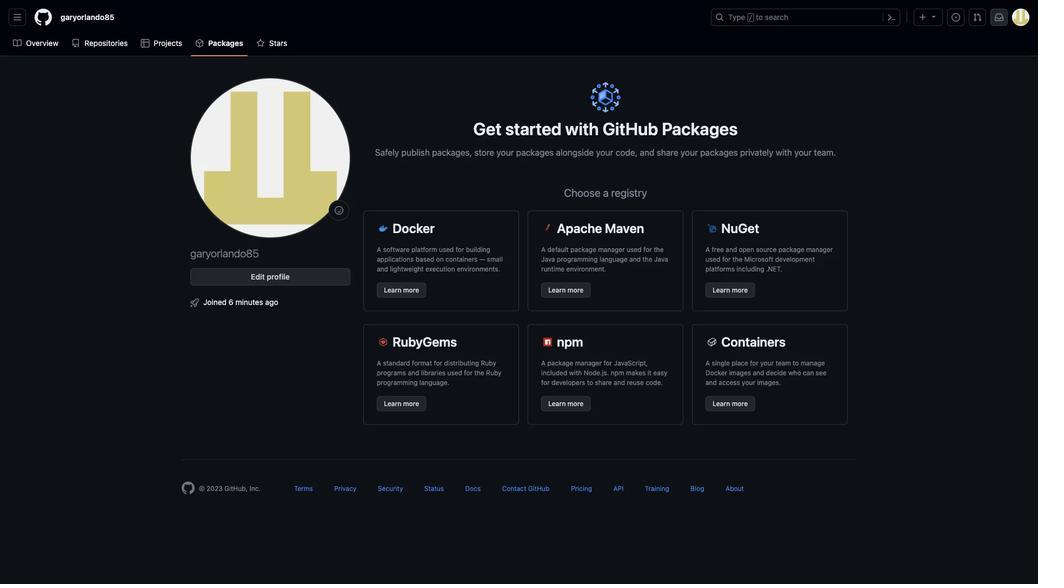 Task type: describe. For each thing, give the bounding box(es) containing it.
1 java from the left
[[542, 256, 556, 263]]

git pull request image
[[974, 13, 983, 22]]

including
[[737, 265, 765, 273]]

a software platform used for building applications based on containers — small and lightweight execution environments.
[[377, 246, 503, 273]]

type / to search
[[729, 13, 789, 22]]

learn more for containers
[[713, 400, 748, 408]]

1 vertical spatial homepage image
[[182, 482, 195, 495]]

publish
[[402, 147, 430, 157]]

overview link
[[9, 35, 63, 51]]

runtime
[[542, 265, 565, 273]]

type
[[729, 13, 746, 22]]

0 horizontal spatial npm
[[557, 334, 584, 349]]

more for containers
[[732, 400, 748, 408]]

1 vertical spatial ruby
[[486, 369, 502, 377]]

used inside a free and open source package manager used for the microsoft development platforms including .net.
[[706, 256, 721, 263]]

with inside a package manager for javascript, included with node.js. npm makes it easy for developers to share and reuse code.
[[570, 369, 582, 377]]

© 2023 github, inc.
[[199, 485, 261, 493]]

—
[[480, 256, 485, 263]]

package image
[[195, 39, 204, 48]]

containers
[[722, 334, 786, 349]]

privately
[[741, 147, 774, 157]]

docker inside a single place for your team to manage docker images and decide who can see and access your images.
[[706, 369, 728, 377]]

choose
[[564, 186, 601, 199]]

a for rubygems
[[377, 360, 381, 367]]

terms
[[294, 485, 313, 493]]

more for docker
[[403, 286, 419, 294]]

security
[[378, 485, 403, 493]]

maven
[[605, 220, 645, 236]]

status link
[[425, 485, 444, 493]]

and up images.
[[753, 369, 765, 377]]

0 vertical spatial ruby
[[481, 360, 497, 367]]

0 vertical spatial garyorlando85
[[61, 13, 114, 22]]

ago
[[265, 298, 278, 307]]

learn more link for containers
[[706, 396, 755, 411]]

learn more for rubygems
[[384, 400, 419, 408]]

containers
[[446, 256, 478, 263]]

triangle down image
[[930, 12, 939, 21]]

for down included at the right of the page
[[542, 379, 550, 387]]

used inside "a default package manager used for the java programming language and the java runtime environment."
[[627, 246, 642, 253]]

more for npm
[[568, 400, 584, 408]]

projects link
[[137, 35, 187, 51]]

edit profile button
[[190, 268, 351, 286]]

privacy link
[[334, 485, 357, 493]]

format
[[412, 360, 432, 367]]

docs link
[[466, 485, 481, 493]]

privacy
[[334, 485, 357, 493]]

place
[[732, 360, 749, 367]]

npm inside a package manager for javascript, included with node.js. npm makes it easy for developers to share and reuse code.
[[611, 369, 625, 377]]

manager inside a free and open source package manager used for the microsoft development platforms including .net.
[[807, 246, 834, 253]]

who
[[789, 369, 802, 377]]

packages link
[[191, 35, 248, 51]]

book image
[[13, 39, 22, 48]]

a
[[603, 186, 609, 199]]

more for rubygems
[[403, 400, 419, 408]]

packages,
[[432, 147, 472, 157]]

.net.
[[767, 265, 783, 273]]

microsoft
[[745, 256, 774, 263]]

learn more for docker
[[384, 286, 419, 294]]

0 vertical spatial to
[[756, 13, 763, 22]]

1 vertical spatial with
[[776, 147, 793, 157]]

security link
[[378, 485, 403, 493]]

learn more for nuget
[[713, 286, 748, 294]]

0 horizontal spatial github
[[529, 485, 550, 493]]

to inside a single place for your team to manage docker images and decide who can see and access your images.
[[793, 360, 799, 367]]

blog link
[[691, 485, 705, 493]]

code,
[[616, 147, 638, 157]]

and right 'code,'
[[640, 147, 655, 157]]

learn more link for rubygems
[[377, 396, 427, 411]]

free
[[712, 246, 724, 253]]

terms link
[[294, 485, 313, 493]]

for inside a free and open source package manager used for the microsoft development platforms including .net.
[[723, 256, 731, 263]]

programming inside "a default package manager used for the java programming language and the java runtime environment."
[[557, 256, 598, 263]]

training
[[645, 485, 670, 493]]

contact github
[[502, 485, 550, 493]]

learn for nuget
[[713, 286, 731, 294]]

package inside a package manager for javascript, included with node.js. npm makes it easy for developers to share and reuse code.
[[548, 360, 574, 367]]

a default package manager used for the java programming language and the java runtime environment.
[[542, 246, 669, 273]]

about
[[726, 485, 744, 493]]

distributing
[[445, 360, 479, 367]]

0 vertical spatial docker
[[393, 220, 435, 236]]

reuse
[[627, 379, 644, 387]]

more for apache maven
[[568, 286, 584, 294]]

for up node.js. at bottom right
[[604, 360, 613, 367]]

team.
[[815, 147, 837, 157]]

a for containers
[[706, 360, 710, 367]]

team
[[776, 360, 791, 367]]

manager inside "a default package manager used for the java programming language and the java runtime environment."
[[599, 246, 625, 253]]

learn more link for docker
[[377, 283, 427, 298]]

0 vertical spatial with
[[566, 118, 599, 139]]

choose a registry
[[564, 186, 648, 199]]

stars
[[269, 39, 287, 48]]

javascript,
[[614, 360, 648, 367]]

learn more link for nuget
[[706, 283, 755, 298]]

and inside the a software platform used for building applications based on containers — small and lightweight execution environments.
[[377, 265, 388, 273]]

a for apache maven
[[542, 246, 546, 253]]

about link
[[726, 485, 744, 493]]

to inside a package manager for javascript, included with node.js. npm makes it easy for developers to share and reuse code.
[[587, 379, 594, 387]]

command palette image
[[888, 13, 897, 22]]

environment.
[[567, 265, 607, 273]]

more for nuget
[[732, 286, 748, 294]]

package inside "a default package manager used for the java programming language and the java runtime environment."
[[571, 246, 597, 253]]

single
[[712, 360, 730, 367]]

0 horizontal spatial packages
[[208, 39, 243, 48]]

a standard format for distributing ruby programs and libraries used for the ruby programming language.
[[377, 360, 502, 387]]

the inside a standard format for distributing ruby programs and libraries used for the ruby programming language.
[[475, 369, 485, 377]]

for inside the a software platform used for building applications based on containers — small and lightweight execution environments.
[[456, 246, 465, 253]]

minutes
[[236, 298, 263, 307]]

status
[[425, 485, 444, 493]]

developers
[[552, 379, 586, 387]]

and inside a free and open source package manager used for the microsoft development platforms including .net.
[[726, 246, 738, 253]]

language
[[600, 256, 628, 263]]

get
[[474, 118, 502, 139]]

overview
[[26, 39, 59, 48]]

default
[[548, 246, 569, 253]]

apache maven
[[557, 220, 645, 236]]

building
[[466, 246, 491, 253]]

standard
[[383, 360, 410, 367]]

platform
[[412, 246, 437, 253]]

programming inside a standard format for distributing ruby programs and libraries used for the ruby programming language.
[[377, 379, 418, 387]]

see
[[816, 369, 827, 377]]

alongside
[[556, 147, 594, 157]]

learn for apache maven
[[549, 286, 566, 294]]

execution
[[426, 265, 455, 273]]

store
[[475, 147, 495, 157]]

2023
[[207, 485, 223, 493]]

programs
[[377, 369, 406, 377]]

it
[[648, 369, 652, 377]]

6
[[229, 298, 234, 307]]

development
[[776, 256, 815, 263]]



Task type: locate. For each thing, give the bounding box(es) containing it.
a for nuget
[[706, 246, 710, 253]]

registry
[[612, 186, 648, 199]]

0 vertical spatial packages
[[208, 39, 243, 48]]

decide
[[767, 369, 787, 377]]

1 horizontal spatial garyorlando85
[[190, 247, 259, 259]]

©
[[199, 485, 205, 493]]

open
[[739, 246, 755, 253]]

used inside the a software platform used for building applications based on containers — small and lightweight execution environments.
[[439, 246, 454, 253]]

notifications image
[[996, 13, 1004, 22]]

1 vertical spatial docker
[[706, 369, 728, 377]]

your
[[497, 147, 514, 157], [596, 147, 614, 157], [681, 147, 698, 157], [795, 147, 812, 157], [761, 360, 774, 367], [742, 379, 756, 387]]

1 vertical spatial to
[[793, 360, 799, 367]]

2 java from the left
[[655, 256, 669, 263]]

more down 'lightweight'
[[403, 286, 419, 294]]

a left software
[[377, 246, 381, 253]]

1 horizontal spatial homepage image
[[182, 482, 195, 495]]

1 vertical spatial npm
[[611, 369, 625, 377]]

and right 'free'
[[726, 246, 738, 253]]

a for npm
[[542, 360, 546, 367]]

the
[[654, 246, 664, 253], [643, 256, 653, 263], [733, 256, 743, 263], [475, 369, 485, 377]]

the inside a free and open source package manager used for the microsoft development platforms including .net.
[[733, 256, 743, 263]]

with up alongside
[[566, 118, 599, 139]]

learn more link for apache maven
[[542, 283, 591, 298]]

edit profile
[[251, 272, 290, 281]]

learn down runtime
[[549, 286, 566, 294]]

ruby
[[481, 360, 497, 367], [486, 369, 502, 377]]

more down including
[[732, 286, 748, 294]]

images
[[730, 369, 752, 377]]

and left reuse
[[614, 379, 625, 387]]

github,
[[225, 485, 248, 493]]

manager up language
[[599, 246, 625, 253]]

contact
[[502, 485, 527, 493]]

edit
[[251, 272, 265, 281]]

0 vertical spatial github
[[603, 118, 659, 139]]

1 horizontal spatial java
[[655, 256, 669, 263]]

0 horizontal spatial packages
[[516, 147, 554, 157]]

/
[[749, 14, 753, 22]]

libraries
[[421, 369, 446, 377]]

learn more down platforms
[[713, 286, 748, 294]]

share down node.js. at bottom right
[[595, 379, 612, 387]]

learn for docker
[[384, 286, 402, 294]]

and down format
[[408, 369, 420, 377]]

share right 'code,'
[[657, 147, 679, 157]]

and down applications
[[377, 265, 388, 273]]

a inside a package manager for javascript, included with node.js. npm makes it easy for developers to share and reuse code.
[[542, 360, 546, 367]]

learn down access at the right bottom of the page
[[713, 400, 731, 408]]

garyorlando85 up "repo" icon
[[61, 13, 114, 22]]

learn down 'programs'
[[384, 400, 402, 408]]

2 packages from the left
[[701, 147, 738, 157]]

0 horizontal spatial programming
[[377, 379, 418, 387]]

java up runtime
[[542, 256, 556, 263]]

github right contact
[[529, 485, 550, 493]]

package up development
[[779, 246, 805, 253]]

learn more down "developers"
[[549, 400, 584, 408]]

a left "default"
[[542, 246, 546, 253]]

search
[[765, 13, 789, 22]]

platforms
[[706, 265, 735, 273]]

used down distributing
[[448, 369, 463, 377]]

on
[[436, 256, 444, 263]]

used
[[439, 246, 454, 253], [627, 246, 642, 253], [706, 256, 721, 263], [448, 369, 463, 377]]

1 horizontal spatial github
[[603, 118, 659, 139]]

rocket image
[[190, 299, 199, 307]]

programming down 'programs'
[[377, 379, 418, 387]]

1 vertical spatial programming
[[377, 379, 418, 387]]

learn more for apache maven
[[549, 286, 584, 294]]

package up included at the right of the page
[[548, 360, 574, 367]]

0 vertical spatial homepage image
[[35, 9, 52, 26]]

more down environment.
[[568, 286, 584, 294]]

1 vertical spatial share
[[595, 379, 612, 387]]

a inside a single place for your team to manage docker images and decide who can see and access your images.
[[706, 360, 710, 367]]

java
[[542, 256, 556, 263], [655, 256, 669, 263]]

a inside the a software platform used for building applications based on containers — small and lightweight execution environments.
[[377, 246, 381, 253]]

and right language
[[630, 256, 641, 263]]

manager up node.js. at bottom right
[[575, 360, 602, 367]]

share inside a package manager for javascript, included with node.js. npm makes it easy for developers to share and reuse code.
[[595, 379, 612, 387]]

repo image
[[72, 39, 80, 48]]

apache
[[557, 220, 603, 236]]

1 vertical spatial github
[[529, 485, 550, 493]]

0 horizontal spatial garyorlando85
[[61, 13, 114, 22]]

a package manager for javascript, included with node.js. npm makes it easy for developers to share and reuse code.
[[542, 360, 668, 387]]

more down "developers"
[[568, 400, 584, 408]]

2 horizontal spatial to
[[793, 360, 799, 367]]

0 vertical spatial npm
[[557, 334, 584, 349]]

manager inside a package manager for javascript, included with node.js. npm makes it easy for developers to share and reuse code.
[[575, 360, 602, 367]]

makes
[[626, 369, 646, 377]]

a left 'free'
[[706, 246, 710, 253]]

and left access at the right bottom of the page
[[706, 379, 717, 387]]

2 vertical spatial to
[[587, 379, 594, 387]]

learn more down 'lightweight'
[[384, 286, 419, 294]]

packages left the privately
[[701, 147, 738, 157]]

more down 'programs'
[[403, 400, 419, 408]]

for right place
[[751, 360, 759, 367]]

to right /
[[756, 13, 763, 22]]

learn more link down access at the right bottom of the page
[[706, 396, 755, 411]]

homepage image
[[35, 9, 52, 26], [182, 482, 195, 495]]

learn down 'lightweight'
[[384, 286, 402, 294]]

a up included at the right of the page
[[542, 360, 546, 367]]

1 horizontal spatial packages
[[701, 147, 738, 157]]

training link
[[645, 485, 670, 493]]

software
[[383, 246, 410, 253]]

more down access at the right bottom of the page
[[732, 400, 748, 408]]

learn for containers
[[713, 400, 731, 408]]

a left single
[[706, 360, 710, 367]]

used up "on"
[[439, 246, 454, 253]]

1 horizontal spatial to
[[756, 13, 763, 22]]

github up 'code,'
[[603, 118, 659, 139]]

npm down the 'javascript,'
[[611, 369, 625, 377]]

joined 6 minutes ago
[[203, 298, 278, 307]]

0 horizontal spatial share
[[595, 379, 612, 387]]

a up 'programs'
[[377, 360, 381, 367]]

manager up development
[[807, 246, 834, 253]]

repositories link
[[67, 35, 132, 51]]

learn more link for npm
[[542, 396, 591, 411]]

joined
[[203, 298, 227, 307]]

source
[[757, 246, 777, 253]]

contact github link
[[502, 485, 550, 493]]

docs
[[466, 485, 481, 493]]

node.js.
[[584, 369, 609, 377]]

used inside a standard format for distributing ruby programs and libraries used for the ruby programming language.
[[448, 369, 463, 377]]

for inside a single place for your team to manage docker images and decide who can see and access your images.
[[751, 360, 759, 367]]

0 vertical spatial share
[[657, 147, 679, 157]]

learn down platforms
[[713, 286, 731, 294]]

package up environment.
[[571, 246, 597, 253]]

learn more down runtime
[[549, 286, 584, 294]]

homepage image up overview
[[35, 9, 52, 26]]

0 horizontal spatial java
[[542, 256, 556, 263]]

learn more for npm
[[549, 400, 584, 408]]

npm up included at the right of the page
[[557, 334, 584, 349]]

profile
[[267, 272, 290, 281]]

get started with github packages
[[474, 118, 738, 139]]

smiley image
[[335, 206, 344, 215]]

learn more link down platforms
[[706, 283, 755, 298]]

1 horizontal spatial npm
[[611, 369, 625, 377]]

plus image
[[919, 13, 928, 22]]

with right the privately
[[776, 147, 793, 157]]

for up platforms
[[723, 256, 731, 263]]

github package registry icon image
[[591, 82, 621, 113]]

docker up platform on the top left of page
[[393, 220, 435, 236]]

npm
[[557, 334, 584, 349], [611, 369, 625, 377]]

api
[[614, 485, 624, 493]]

1 horizontal spatial share
[[657, 147, 679, 157]]

1 horizontal spatial docker
[[706, 369, 728, 377]]

homepage image left ©
[[182, 482, 195, 495]]

0 vertical spatial programming
[[557, 256, 598, 263]]

a free and open source package manager used for the microsoft development platforms including .net.
[[706, 246, 834, 273]]

to up who at right bottom
[[793, 360, 799, 367]]

with up "developers"
[[570, 369, 582, 377]]

issue opened image
[[952, 13, 961, 22]]

learn for rubygems
[[384, 400, 402, 408]]

for up libraries
[[434, 360, 443, 367]]

and inside a standard format for distributing ruby programs and libraries used for the ruby programming language.
[[408, 369, 420, 377]]

github
[[603, 118, 659, 139], [529, 485, 550, 493]]

learn more down access at the right bottom of the page
[[713, 400, 748, 408]]

garyorlando85
[[61, 13, 114, 22], [190, 247, 259, 259]]

safely publish packages, store your packages alongside your code, and share your packages privately with your team.
[[375, 147, 837, 157]]

and inside "a default package manager used for the java programming language and the java runtime environment."
[[630, 256, 641, 263]]

java right language
[[655, 256, 669, 263]]

access
[[719, 379, 741, 387]]

garyorlando85 link
[[56, 9, 119, 26]]

1 vertical spatial garyorlando85
[[190, 247, 259, 259]]

for down distributing
[[464, 369, 473, 377]]

can
[[804, 369, 815, 377]]

easy
[[654, 369, 668, 377]]

a inside "a default package manager used for the java programming language and the java runtime environment."
[[542, 246, 546, 253]]

packages down the started
[[516, 147, 554, 157]]

safely
[[375, 147, 399, 157]]

1 vertical spatial packages
[[662, 118, 738, 139]]

docker down single
[[706, 369, 728, 377]]

0 horizontal spatial homepage image
[[35, 9, 52, 26]]

2 vertical spatial with
[[570, 369, 582, 377]]

learn for npm
[[549, 400, 566, 408]]

a single place for your team to manage docker images and decide who can see and access your images.
[[706, 360, 827, 387]]

images.
[[758, 379, 782, 387]]

table image
[[141, 39, 150, 48]]

language.
[[420, 379, 450, 387]]

included
[[542, 369, 568, 377]]

used down 'free'
[[706, 256, 721, 263]]

star image
[[256, 39, 265, 48]]

a inside a standard format for distributing ruby programs and libraries used for the ruby programming language.
[[377, 360, 381, 367]]

learn more link down 'programs'
[[377, 396, 427, 411]]

learn down "developers"
[[549, 400, 566, 408]]

for down 'maven'
[[644, 246, 652, 253]]

0 horizontal spatial to
[[587, 379, 594, 387]]

1 packages from the left
[[516, 147, 554, 157]]

rubygems
[[393, 334, 457, 349]]

1 horizontal spatial programming
[[557, 256, 598, 263]]

a inside a free and open source package manager used for the microsoft development platforms including .net.
[[706, 246, 710, 253]]

0 horizontal spatial docker
[[393, 220, 435, 236]]

for
[[456, 246, 465, 253], [644, 246, 652, 253], [723, 256, 731, 263], [434, 360, 443, 367], [604, 360, 613, 367], [751, 360, 759, 367], [464, 369, 473, 377], [542, 379, 550, 387]]

started
[[506, 118, 562, 139]]

garyorlando85 up edit
[[190, 247, 259, 259]]

change your avatar image
[[190, 78, 351, 238]]

for inside "a default package manager used for the java programming language and the java runtime environment."
[[644, 246, 652, 253]]

based
[[416, 256, 435, 263]]

packages
[[516, 147, 554, 157], [701, 147, 738, 157]]

share
[[657, 147, 679, 157], [595, 379, 612, 387]]

learn more link down 'lightweight'
[[377, 283, 427, 298]]

package inside a free and open source package manager used for the microsoft development platforms including .net.
[[779, 246, 805, 253]]

learn more down 'programs'
[[384, 400, 419, 408]]

programming up environment.
[[557, 256, 598, 263]]

pricing link
[[571, 485, 592, 493]]

packages
[[208, 39, 243, 48], [662, 118, 738, 139]]

used up language
[[627, 246, 642, 253]]

learn more link down "developers"
[[542, 396, 591, 411]]

small
[[487, 256, 503, 263]]

manage
[[801, 360, 826, 367]]

to down node.js. at bottom right
[[587, 379, 594, 387]]

repositories
[[85, 39, 128, 48]]

and inside a package manager for javascript, included with node.js. npm makes it easy for developers to share and reuse code.
[[614, 379, 625, 387]]

api link
[[614, 485, 624, 493]]

stars link
[[252, 35, 292, 51]]

1 horizontal spatial packages
[[662, 118, 738, 139]]

for up containers
[[456, 246, 465, 253]]

a for docker
[[377, 246, 381, 253]]

code.
[[646, 379, 663, 387]]

blog
[[691, 485, 705, 493]]

learn more link down runtime
[[542, 283, 591, 298]]



Task type: vqa. For each thing, say whether or not it's contained in the screenshot.
sc 9kayk9 0 image in the project navigation
no



